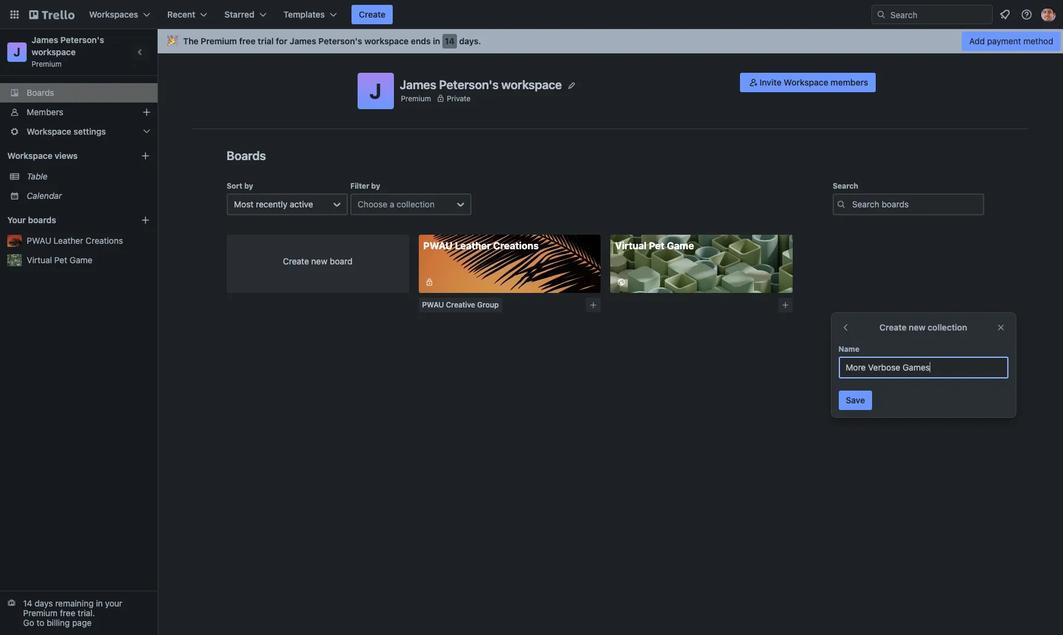 Task type: locate. For each thing, give the bounding box(es) containing it.
workspace
[[784, 77, 829, 87], [27, 126, 71, 136], [7, 150, 53, 161]]

peterson's down back to home image
[[60, 35, 104, 45]]

1 vertical spatial sm image
[[424, 276, 436, 288]]

back to home image
[[29, 5, 75, 24]]

new for board
[[312, 256, 328, 266]]

1 horizontal spatial pet
[[649, 240, 665, 251]]

0 vertical spatial game
[[667, 240, 695, 251]]

peterson's inside james peterson's workspace premium
[[60, 35, 104, 45]]

1 vertical spatial j
[[370, 78, 382, 103]]

0 horizontal spatial james
[[32, 35, 58, 45]]

1 vertical spatial pet
[[54, 255, 67, 265]]

pet
[[649, 240, 665, 251], [54, 255, 67, 265]]

0 vertical spatial pet
[[649, 240, 665, 251]]

1 vertical spatial workspace
[[27, 126, 71, 136]]

1 horizontal spatial create
[[359, 9, 386, 19]]

premium inside james peterson's workspace premium
[[32, 59, 62, 69]]

0 horizontal spatial peterson's
[[60, 35, 104, 45]]

pwau creative group
[[422, 300, 499, 309]]

james
[[32, 35, 58, 45], [290, 36, 317, 46], [400, 77, 437, 91]]

invite
[[760, 77, 782, 87]]

peterson's up the private
[[439, 77, 499, 91]]

1 horizontal spatial free
[[239, 36, 256, 46]]

settings
[[74, 126, 106, 136]]

14 left the days.
[[445, 36, 455, 46]]

Search text field
[[833, 194, 985, 215]]

pwau leather creations link up group
[[419, 235, 601, 293]]

0 vertical spatial create
[[359, 9, 386, 19]]

boards
[[27, 87, 54, 98], [227, 149, 266, 163]]

0 horizontal spatial create
[[283, 256, 309, 266]]

pwau leather creations link
[[27, 235, 150, 247], [419, 235, 601, 293]]

j for j link
[[14, 45, 20, 59]]

pwau leather creations down your boards with 2 items element
[[27, 235, 123, 246]]

0 horizontal spatial collection
[[397, 199, 435, 209]]

in
[[433, 36, 441, 46], [96, 598, 103, 608]]

1 horizontal spatial boards
[[227, 149, 266, 163]]

leather up creative
[[455, 240, 491, 251]]

14
[[445, 36, 455, 46], [23, 598, 32, 608]]

0 horizontal spatial pwau leather creations link
[[27, 235, 150, 247]]

workspace for settings
[[27, 126, 71, 136]]

workspace up table
[[7, 150, 53, 161]]

2 horizontal spatial create
[[880, 322, 907, 332]]

2 horizontal spatial james
[[400, 77, 437, 91]]

leather down your boards with 2 items element
[[54, 235, 83, 246]]

1 vertical spatial new
[[909, 322, 926, 332]]

0 horizontal spatial virtual
[[27, 255, 52, 265]]

2 vertical spatial create
[[880, 322, 907, 332]]

0 vertical spatial in
[[433, 36, 441, 46]]

by
[[244, 181, 253, 190], [372, 181, 381, 190]]

1 horizontal spatial peterson's
[[319, 36, 363, 46]]

james inside james peterson's workspace premium
[[32, 35, 58, 45]]

workspace navigation collapse icon image
[[132, 44, 149, 61]]

sort by
[[227, 181, 253, 190]]

0 horizontal spatial pwau leather creations
[[27, 235, 123, 246]]

in left the your
[[96, 598, 103, 608]]

boards up sort by
[[227, 149, 266, 163]]

0 vertical spatial boards
[[27, 87, 54, 98]]

virtual
[[616, 240, 647, 251], [27, 255, 52, 265]]

1 horizontal spatial workspace
[[365, 36, 409, 46]]

filter
[[351, 181, 370, 190]]

workspaces
[[89, 9, 138, 19]]

Search field
[[887, 5, 993, 24]]

virtual up sm icon at the top right of page
[[616, 240, 647, 251]]

by for most
[[244, 181, 253, 190]]

recent button
[[160, 5, 215, 24]]

collection
[[397, 199, 435, 209], [928, 322, 968, 332]]

1 horizontal spatial pwau leather creations link
[[419, 235, 601, 293]]

workspace right invite
[[784, 77, 829, 87]]

1 vertical spatial 14
[[23, 598, 32, 608]]

workspace down members
[[27, 126, 71, 136]]

0 horizontal spatial workspace
[[32, 47, 76, 57]]

the
[[183, 36, 199, 46]]

create inside button
[[359, 9, 386, 19]]

2 horizontal spatial workspace
[[502, 77, 562, 91]]

create
[[359, 9, 386, 19], [283, 256, 309, 266], [880, 322, 907, 332]]

🎉
[[167, 36, 178, 46]]

1 horizontal spatial collection
[[928, 322, 968, 332]]

templates button
[[276, 5, 345, 24]]

recent
[[167, 9, 195, 19]]

virtual pet game
[[616, 240, 695, 251], [27, 255, 92, 265]]

open information menu image
[[1021, 8, 1034, 21]]

1 horizontal spatial sm image
[[748, 76, 760, 89]]

pwau
[[27, 235, 51, 246], [424, 240, 453, 251], [422, 300, 444, 309]]

0 vertical spatial collection
[[397, 199, 435, 209]]

virtual down boards
[[27, 255, 52, 265]]

1 vertical spatial virtual pet game
[[27, 255, 92, 265]]

0 vertical spatial virtual pet game
[[616, 240, 695, 251]]

james right for
[[290, 36, 317, 46]]

calendar
[[27, 190, 62, 201]]

virtual pet game down your boards with 2 items element
[[27, 255, 92, 265]]

0 horizontal spatial game
[[70, 255, 92, 265]]

starred button
[[217, 5, 274, 24]]

pwau leather creations up group
[[424, 240, 539, 251]]

2 horizontal spatial peterson's
[[439, 77, 499, 91]]

2 by from the left
[[372, 181, 381, 190]]

views
[[55, 150, 78, 161]]

your boards
[[7, 215, 56, 225]]

sort
[[227, 181, 243, 190]]

1 horizontal spatial j
[[370, 78, 382, 103]]

0 horizontal spatial in
[[96, 598, 103, 608]]

search image
[[877, 10, 887, 19]]

james peterson's workspace link
[[32, 35, 106, 57]]

0 vertical spatial workspace
[[784, 77, 829, 87]]

ends
[[411, 36, 431, 46]]

create new collection
[[880, 322, 968, 332]]

banner
[[158, 29, 1064, 53]]

workspace settings
[[27, 126, 106, 136]]

0 vertical spatial workspace
[[365, 36, 409, 46]]

1 horizontal spatial by
[[372, 181, 381, 190]]

1 vertical spatial create
[[283, 256, 309, 266]]

creations
[[86, 235, 123, 246], [494, 240, 539, 251]]

0 horizontal spatial by
[[244, 181, 253, 190]]

0 horizontal spatial free
[[60, 608, 75, 618]]

0 horizontal spatial virtual pet game link
[[27, 254, 150, 266]]

by right sort
[[244, 181, 253, 190]]

by for choose
[[372, 181, 381, 190]]

invite workspace members
[[760, 77, 869, 87]]

premium
[[201, 36, 237, 46], [32, 59, 62, 69], [401, 94, 431, 103], [23, 608, 58, 618]]

virtual pet game link
[[611, 235, 793, 293], [27, 254, 150, 266]]

add payment method
[[970, 36, 1054, 46]]

pwau leather creations link down your boards with 2 items element
[[27, 235, 150, 247]]

in inside 14 days remaining in your premium free trial. go to billing page
[[96, 598, 103, 608]]

a
[[390, 199, 395, 209]]

0 horizontal spatial pet
[[54, 255, 67, 265]]

leather
[[54, 235, 83, 246], [455, 240, 491, 251]]

create for create
[[359, 9, 386, 19]]

0 vertical spatial new
[[312, 256, 328, 266]]

1 horizontal spatial james
[[290, 36, 317, 46]]

pwau left creative
[[422, 300, 444, 309]]

boards up members
[[27, 87, 54, 98]]

pwau creative group button
[[419, 298, 503, 312]]

new for collection
[[909, 322, 926, 332]]

0 horizontal spatial boards
[[27, 87, 54, 98]]

templates
[[284, 9, 325, 19]]

for
[[276, 36, 288, 46]]

virtual pet game up sm icon at the top right of page
[[616, 240, 695, 251]]

1 vertical spatial in
[[96, 598, 103, 608]]

james peterson's workspace premium
[[32, 35, 106, 69]]

workspace inside james peterson's workspace premium
[[32, 47, 76, 57]]

None submit
[[839, 391, 873, 410]]

peterson's down templates popup button on the left
[[319, 36, 363, 46]]

2 vertical spatial workspace
[[7, 150, 53, 161]]

1 vertical spatial collection
[[928, 322, 968, 332]]

1 horizontal spatial 14
[[445, 36, 455, 46]]

1 horizontal spatial game
[[667, 240, 695, 251]]

14 left days
[[23, 598, 32, 608]]

create a view image
[[141, 151, 150, 161]]

2 vertical spatial workspace
[[502, 77, 562, 91]]

14 inside banner
[[445, 36, 455, 46]]

to
[[37, 618, 44, 628]]

0 vertical spatial j
[[14, 45, 20, 59]]

payment
[[988, 36, 1022, 46]]

recently
[[256, 199, 288, 209]]

1 horizontal spatial virtual
[[616, 240, 647, 251]]

1 by from the left
[[244, 181, 253, 190]]

in right ends
[[433, 36, 441, 46]]

1 vertical spatial workspace
[[32, 47, 76, 57]]

sm image
[[748, 76, 760, 89], [424, 276, 436, 288]]

workspace settings button
[[0, 122, 158, 141]]

sm image inside invite workspace members button
[[748, 76, 760, 89]]

james down back to home image
[[32, 35, 58, 45]]

in inside banner
[[433, 36, 441, 46]]

days.
[[460, 36, 481, 46]]

workspaces button
[[82, 5, 158, 24]]

0 horizontal spatial sm image
[[424, 276, 436, 288]]

0 horizontal spatial 14
[[23, 598, 32, 608]]

workspace inside button
[[784, 77, 829, 87]]

james right j button
[[400, 77, 437, 91]]

0 horizontal spatial virtual pet game
[[27, 255, 92, 265]]

None text field
[[839, 357, 1009, 379]]

create for create new collection
[[880, 322, 907, 332]]

0 horizontal spatial new
[[312, 256, 328, 266]]

0 vertical spatial sm image
[[748, 76, 760, 89]]

sm image
[[616, 276, 628, 288]]

new
[[312, 256, 328, 266], [909, 322, 926, 332]]

name
[[839, 345, 860, 354]]

peterson's for james peterson's workspace
[[439, 77, 499, 91]]

james inside banner
[[290, 36, 317, 46]]

0 vertical spatial 14
[[445, 36, 455, 46]]

by right filter
[[372, 181, 381, 190]]

pwau leather creations
[[27, 235, 123, 246], [424, 240, 539, 251]]

1 horizontal spatial in
[[433, 36, 441, 46]]

peterson's inside banner
[[319, 36, 363, 46]]

0 vertical spatial free
[[239, 36, 256, 46]]

add a new collection image
[[782, 301, 790, 309]]

choose a collection
[[358, 199, 435, 209]]

free
[[239, 36, 256, 46], [60, 608, 75, 618]]

workspace
[[365, 36, 409, 46], [32, 47, 76, 57], [502, 77, 562, 91]]

add board image
[[141, 215, 150, 225]]

game
[[667, 240, 695, 251], [70, 255, 92, 265]]

1 vertical spatial virtual
[[27, 255, 52, 265]]

j inside button
[[370, 78, 382, 103]]

2 pwau leather creations link from the left
[[419, 235, 601, 293]]

j
[[14, 45, 20, 59], [370, 78, 382, 103]]

0 horizontal spatial j
[[14, 45, 20, 59]]

1 horizontal spatial new
[[909, 322, 926, 332]]

workspace inside dropdown button
[[27, 126, 71, 136]]

peterson's
[[60, 35, 104, 45], [319, 36, 363, 46], [439, 77, 499, 91]]

1 vertical spatial free
[[60, 608, 75, 618]]



Task type: vqa. For each thing, say whether or not it's contained in the screenshot.
How To Use This Board link
no



Task type: describe. For each thing, give the bounding box(es) containing it.
remaining
[[55, 598, 94, 608]]

creative
[[446, 300, 476, 309]]

1 pwau leather creations link from the left
[[27, 235, 150, 247]]

0 notifications image
[[998, 7, 1013, 22]]

sm image inside the "pwau leather creations" link
[[424, 276, 436, 288]]

0 horizontal spatial leather
[[54, 235, 83, 246]]

j link
[[7, 42, 27, 62]]

trial
[[258, 36, 274, 46]]

boards
[[28, 215, 56, 225]]

add payment method link
[[963, 32, 1062, 51]]

1 vertical spatial boards
[[227, 149, 266, 163]]

page
[[72, 618, 92, 628]]

invite workspace members button
[[741, 73, 876, 92]]

peterson's for james peterson's workspace premium
[[60, 35, 104, 45]]

members
[[27, 107, 63, 117]]

j button
[[358, 73, 394, 109]]

group
[[478, 300, 499, 309]]

pwau inside button
[[422, 300, 444, 309]]

board
[[330, 256, 353, 266]]

switch to… image
[[8, 8, 21, 21]]

🎉 the premium free trial for james peterson's workspace ends in 14 days.
[[167, 36, 481, 46]]

create new board
[[283, 256, 353, 266]]

active
[[290, 199, 313, 209]]

most
[[234, 199, 254, 209]]

most recently active
[[234, 199, 313, 209]]

pwau down choose a collection
[[424, 240, 453, 251]]

free inside banner
[[239, 36, 256, 46]]

members link
[[0, 103, 158, 122]]

days
[[35, 598, 53, 608]]

1 horizontal spatial pwau leather creations
[[424, 240, 539, 251]]

14 days remaining in your premium free trial. go to billing page
[[23, 598, 122, 628]]

boards link
[[0, 83, 158, 103]]

j for j button
[[370, 78, 382, 103]]

workspace for james peterson's workspace
[[502, 77, 562, 91]]

go
[[23, 618, 34, 628]]

filter by
[[351, 181, 381, 190]]

table
[[27, 171, 48, 181]]

starred
[[225, 9, 255, 19]]

members
[[831, 77, 869, 87]]

add
[[970, 36, 986, 46]]

go to billing page link
[[23, 618, 92, 628]]

method
[[1024, 36, 1054, 46]]

create button
[[352, 5, 393, 24]]

14 inside 14 days remaining in your premium free trial. go to billing page
[[23, 598, 32, 608]]

1 vertical spatial game
[[70, 255, 92, 265]]

james for james peterson's workspace
[[400, 77, 437, 91]]

1 horizontal spatial creations
[[494, 240, 539, 251]]

0 horizontal spatial creations
[[86, 235, 123, 246]]

collection for choose a collection
[[397, 199, 435, 209]]

primary element
[[0, 0, 1064, 29]]

free inside 14 days remaining in your premium free trial. go to billing page
[[60, 608, 75, 618]]

workspace views
[[7, 150, 78, 161]]

choose
[[358, 199, 388, 209]]

calendar link
[[27, 190, 150, 202]]

james for james peterson's workspace premium
[[32, 35, 58, 45]]

workspace for james peterson's workspace premium
[[32, 47, 76, 57]]

your boards with 2 items element
[[7, 213, 123, 227]]

banner containing 🎉
[[158, 29, 1064, 53]]

1 horizontal spatial virtual pet game
[[616, 240, 695, 251]]

search
[[833, 181, 859, 190]]

pwau down boards
[[27, 235, 51, 246]]

trial.
[[78, 608, 95, 618]]

workspace inside banner
[[365, 36, 409, 46]]

your
[[7, 215, 26, 225]]

1 horizontal spatial leather
[[455, 240, 491, 251]]

workspace for views
[[7, 150, 53, 161]]

1 horizontal spatial virtual pet game link
[[611, 235, 793, 293]]

james peterson (jamespeterson93) image
[[1042, 7, 1057, 22]]

your
[[105, 598, 122, 608]]

billing
[[47, 618, 70, 628]]

private
[[447, 94, 471, 103]]

table link
[[27, 170, 150, 183]]

create for create new board
[[283, 256, 309, 266]]

premium inside 14 days remaining in your premium free trial. go to billing page
[[23, 608, 58, 618]]

add a new collection image
[[590, 301, 598, 309]]

0 vertical spatial virtual
[[616, 240, 647, 251]]

collection for create new collection
[[928, 322, 968, 332]]

confetti image
[[167, 36, 178, 46]]

james peterson's workspace
[[400, 77, 562, 91]]



